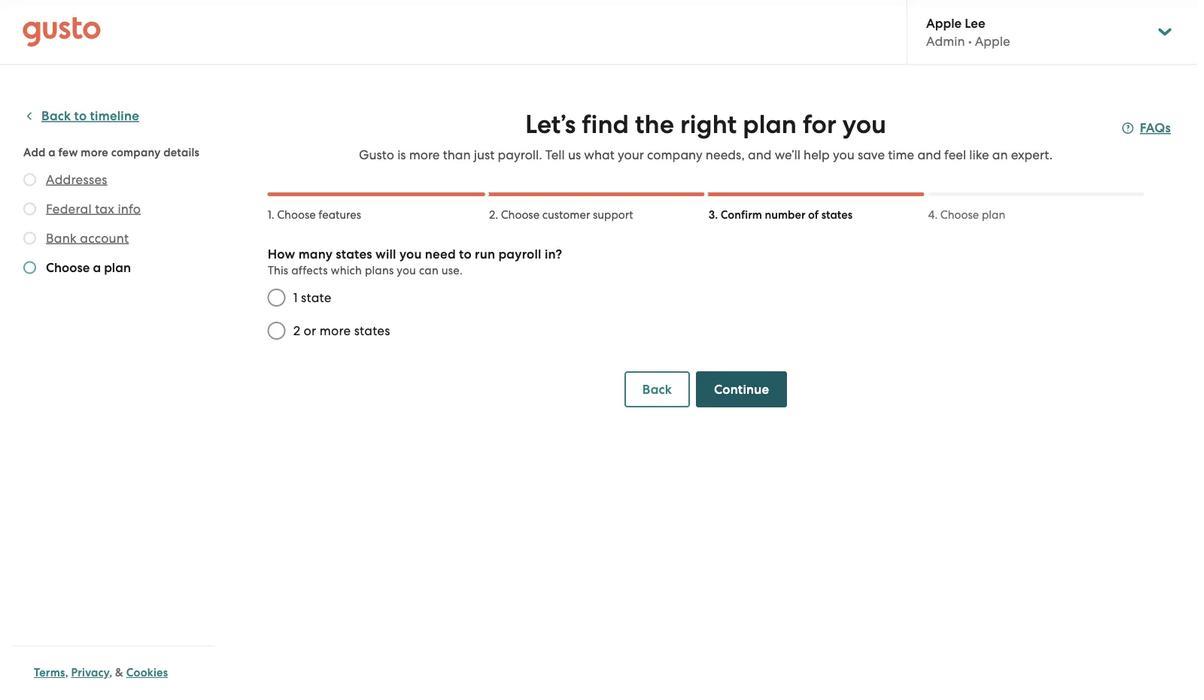 Task type: vqa. For each thing, say whether or not it's contained in the screenshot.
the rightmost Recommendations
no



Task type: locate. For each thing, give the bounding box(es) containing it.
many
[[299, 246, 333, 262]]

you
[[843, 110, 887, 140], [833, 148, 855, 163], [400, 246, 422, 262], [397, 264, 416, 277]]

back inside button
[[41, 108, 71, 124]]

2 vertical spatial check image
[[23, 262, 36, 274]]

we'll
[[775, 148, 801, 163]]

check image
[[23, 173, 36, 186]]

2 check image from the top
[[23, 232, 36, 245]]

bank account
[[46, 231, 129, 246]]

choose down bank
[[46, 260, 90, 275]]

back
[[41, 108, 71, 124], [643, 382, 672, 397]]

run
[[475, 246, 495, 262]]

more right is
[[409, 148, 440, 163]]

1 horizontal spatial to
[[459, 246, 472, 262]]

company down timeline
[[111, 146, 161, 159]]

faqs
[[1140, 120, 1171, 136]]

0 horizontal spatial apple
[[926, 15, 962, 31]]

0 vertical spatial check image
[[23, 203, 36, 216]]

1 horizontal spatial back
[[643, 382, 672, 397]]

a inside choose a plan list
[[93, 260, 101, 275]]

a
[[48, 146, 56, 159], [93, 260, 101, 275]]

choose features
[[277, 208, 361, 222]]

1 check image from the top
[[23, 203, 36, 216]]

payroll.
[[498, 148, 542, 163]]

states up the which
[[336, 246, 372, 262]]

more right or
[[320, 324, 351, 339]]

will
[[376, 246, 396, 262]]

you up can
[[400, 246, 422, 262]]

terms link
[[34, 667, 65, 680]]

a left few
[[48, 146, 56, 159]]

privacy
[[71, 667, 109, 680]]

, left privacy
[[65, 667, 68, 680]]

choose down feel
[[941, 208, 979, 222]]

0 horizontal spatial more
[[81, 146, 108, 159]]

info
[[118, 201, 141, 216]]

what
[[584, 148, 615, 163]]

1 horizontal spatial plan
[[743, 110, 797, 140]]

1 vertical spatial check image
[[23, 232, 36, 245]]

apple right •
[[975, 34, 1010, 49]]

back inside button
[[643, 382, 672, 397]]

1 horizontal spatial company
[[647, 148, 703, 163]]

let's
[[525, 110, 576, 140]]

states inside how many states will you need to run payroll in? this affects which plans you can use.
[[336, 246, 372, 262]]

like
[[970, 148, 989, 163]]

plan down an
[[982, 208, 1006, 222]]

terms
[[34, 667, 65, 680]]

1 vertical spatial a
[[93, 260, 101, 275]]

2 horizontal spatial more
[[409, 148, 440, 163]]

0 horizontal spatial back
[[41, 108, 71, 124]]

0 horizontal spatial a
[[48, 146, 56, 159]]

tax
[[95, 201, 114, 216]]

0 horizontal spatial to
[[74, 108, 87, 124]]

1 vertical spatial plan
[[982, 208, 1006, 222]]

time
[[888, 148, 915, 163]]

0 vertical spatial to
[[74, 108, 87, 124]]

check image left bank
[[23, 232, 36, 245]]

2 vertical spatial plan
[[104, 260, 131, 275]]

1 vertical spatial back
[[643, 382, 672, 397]]

check image
[[23, 203, 36, 216], [23, 232, 36, 245], [23, 262, 36, 274]]

in?
[[545, 246, 562, 262]]

to inside how many states will you need to run payroll in? this affects which plans you can use.
[[459, 246, 472, 262]]

continue
[[714, 382, 769, 397]]

states for more
[[354, 324, 390, 339]]

to left run
[[459, 246, 472, 262]]

tell
[[545, 148, 565, 163]]

and left the we'll
[[748, 148, 772, 163]]

you right help
[[833, 148, 855, 163]]

company
[[111, 146, 161, 159], [647, 148, 703, 163]]

plan up the we'll
[[743, 110, 797, 140]]

choose for choose features
[[277, 208, 316, 222]]

1 horizontal spatial ,
[[109, 667, 112, 680]]

0 vertical spatial apple
[[926, 15, 962, 31]]

your
[[618, 148, 644, 163]]

more inside 'let's find the right plan for you gusto is more than just payroll. tell us what your company needs, and we'll help you save time and feel like an expert.'
[[409, 148, 440, 163]]

1 vertical spatial to
[[459, 246, 472, 262]]

or
[[304, 324, 316, 339]]

choose up the how at left top
[[277, 208, 316, 222]]

&
[[115, 667, 123, 680]]

2 , from the left
[[109, 667, 112, 680]]

apple
[[926, 15, 962, 31], [975, 34, 1010, 49]]

0 vertical spatial states
[[822, 208, 853, 222]]

choose inside choose a plan list
[[46, 260, 90, 275]]

federal
[[46, 201, 92, 216]]

apple up admin
[[926, 15, 962, 31]]

add a few more company details
[[23, 146, 200, 159]]

this
[[268, 264, 288, 277]]

1 vertical spatial states
[[336, 246, 372, 262]]

and
[[748, 148, 772, 163], [918, 148, 941, 163]]

0 vertical spatial plan
[[743, 110, 797, 140]]

2 or more states
[[293, 324, 390, 339]]

privacy link
[[71, 667, 109, 680]]

use.
[[442, 264, 463, 277]]

0 horizontal spatial and
[[748, 148, 772, 163]]

1 horizontal spatial and
[[918, 148, 941, 163]]

3 check image from the top
[[23, 262, 36, 274]]

choose for choose plan
[[941, 208, 979, 222]]

plan inside list
[[104, 260, 131, 275]]

1 vertical spatial apple
[[975, 34, 1010, 49]]

0 horizontal spatial ,
[[65, 667, 68, 680]]

choose plan
[[941, 208, 1006, 222]]

plan
[[743, 110, 797, 140], [982, 208, 1006, 222], [104, 260, 131, 275]]

more right few
[[81, 146, 108, 159]]

0 vertical spatial back
[[41, 108, 71, 124]]

0 horizontal spatial plan
[[104, 260, 131, 275]]

account
[[80, 231, 129, 246]]

plan inside 'let's find the right plan for you gusto is more than just payroll. tell us what your company needs, and we'll help you save time and feel like an expert.'
[[743, 110, 797, 140]]

us
[[568, 148, 581, 163]]

states for of
[[822, 208, 853, 222]]

choose up payroll
[[501, 208, 540, 222]]

to left timeline
[[74, 108, 87, 124]]

check image down check image
[[23, 203, 36, 216]]

1 and from the left
[[748, 148, 772, 163]]

save
[[858, 148, 885, 163]]

0 vertical spatial a
[[48, 146, 56, 159]]

plan down account
[[104, 260, 131, 275]]

a down account
[[93, 260, 101, 275]]

,
[[65, 667, 68, 680], [109, 667, 112, 680]]

1 horizontal spatial apple
[[975, 34, 1010, 49]]

choose a plan
[[46, 260, 131, 275]]

need
[[425, 246, 456, 262]]

2 vertical spatial states
[[354, 324, 390, 339]]

to
[[74, 108, 87, 124], [459, 246, 472, 262]]

for
[[803, 110, 837, 140]]

confirm number of states
[[721, 208, 853, 222]]

and left feel
[[918, 148, 941, 163]]

just
[[474, 148, 495, 163]]

2 and from the left
[[918, 148, 941, 163]]

company down the at the right top of page
[[647, 148, 703, 163]]

than
[[443, 148, 471, 163]]

states
[[822, 208, 853, 222], [336, 246, 372, 262], [354, 324, 390, 339]]

more
[[81, 146, 108, 159], [409, 148, 440, 163], [320, 324, 351, 339]]

check image left choose a plan
[[23, 262, 36, 274]]

states down plans in the top of the page
[[354, 324, 390, 339]]

choose
[[277, 208, 316, 222], [501, 208, 540, 222], [941, 208, 979, 222], [46, 260, 90, 275]]

choose for choose a plan
[[46, 260, 90, 275]]

plans
[[365, 264, 394, 277]]

1 horizontal spatial a
[[93, 260, 101, 275]]

2 horizontal spatial plan
[[982, 208, 1006, 222]]

cookies
[[126, 667, 168, 680]]

, left &
[[109, 667, 112, 680]]

states right 'of' at right
[[822, 208, 853, 222]]



Task type: describe. For each thing, give the bounding box(es) containing it.
1 state
[[293, 291, 332, 306]]

timeline
[[90, 108, 139, 124]]

2
[[293, 324, 300, 339]]

find
[[582, 110, 629, 140]]

let's find the right plan for you gusto is more than just payroll. tell us what your company needs, and we'll help you save time and feel like an expert.
[[359, 110, 1053, 163]]

features
[[319, 208, 361, 222]]

check image for bank
[[23, 232, 36, 245]]

apple lee admin • apple
[[926, 15, 1010, 49]]

continue button
[[696, 372, 787, 408]]

gusto
[[359, 148, 394, 163]]

a for choose
[[93, 260, 101, 275]]

add
[[23, 146, 46, 159]]

0 horizontal spatial company
[[111, 146, 161, 159]]

terms , privacy , & cookies
[[34, 667, 168, 680]]

•
[[968, 34, 972, 49]]

you up save
[[843, 110, 887, 140]]

lee
[[965, 15, 986, 31]]

number
[[765, 208, 806, 222]]

1 horizontal spatial more
[[320, 324, 351, 339]]

how
[[268, 246, 295, 262]]

which
[[331, 264, 362, 277]]

few
[[58, 146, 78, 159]]

cookies button
[[126, 665, 168, 683]]

addresses button
[[46, 170, 107, 189]]

right
[[680, 110, 737, 140]]

federal tax info button
[[46, 200, 141, 218]]

how many states will you need to run payroll in? this affects which plans you can use.
[[268, 246, 562, 277]]

bank account button
[[46, 229, 129, 247]]

choose for choose customer support
[[501, 208, 540, 222]]

state
[[301, 291, 332, 306]]

expert.
[[1011, 148, 1053, 163]]

a for add
[[48, 146, 56, 159]]

payroll
[[499, 246, 542, 262]]

an
[[992, 148, 1008, 163]]

choose customer support
[[501, 208, 633, 222]]

needs,
[[706, 148, 745, 163]]

addresses
[[46, 172, 107, 187]]

back for back
[[643, 382, 672, 397]]

is
[[397, 148, 406, 163]]

details
[[164, 146, 200, 159]]

home image
[[23, 17, 101, 47]]

can
[[419, 264, 439, 277]]

affects
[[291, 264, 328, 277]]

bank
[[46, 231, 77, 246]]

choose a plan list
[[23, 170, 208, 280]]

admin
[[926, 34, 965, 49]]

support
[[593, 208, 633, 222]]

federal tax info
[[46, 201, 141, 216]]

of
[[808, 208, 819, 222]]

1
[[293, 291, 298, 306]]

1 , from the left
[[65, 667, 68, 680]]

1 state radio
[[260, 281, 293, 315]]

the
[[635, 110, 674, 140]]

confirm
[[721, 208, 762, 222]]

check image for federal
[[23, 203, 36, 216]]

back to timeline
[[41, 108, 139, 124]]

back button
[[624, 372, 690, 408]]

customer
[[542, 208, 590, 222]]

back to timeline button
[[23, 107, 139, 125]]

to inside back to timeline button
[[74, 108, 87, 124]]

2 or more states radio
[[260, 315, 293, 348]]

help
[[804, 148, 830, 163]]

back for back to timeline
[[41, 108, 71, 124]]

feel
[[945, 148, 966, 163]]

faqs button
[[1122, 119, 1171, 137]]

you left can
[[397, 264, 416, 277]]

company inside 'let's find the right plan for you gusto is more than just payroll. tell us what your company needs, and we'll help you save time and feel like an expert.'
[[647, 148, 703, 163]]



